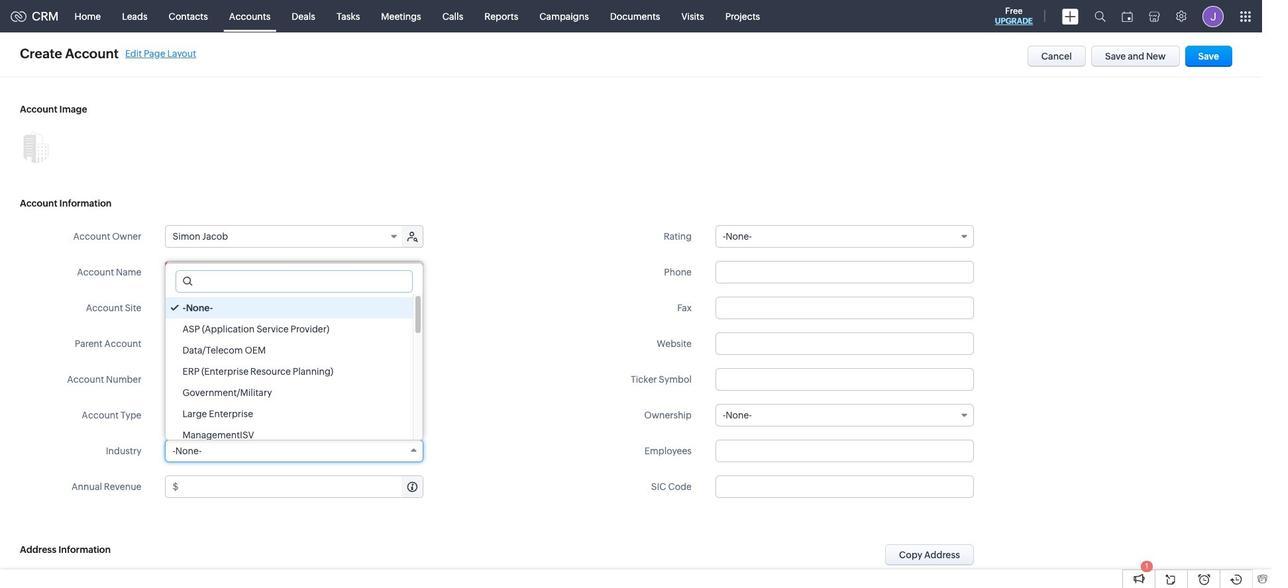 Task type: locate. For each thing, give the bounding box(es) containing it.
create menu element
[[1055, 0, 1087, 32]]

calendar image
[[1122, 11, 1134, 22]]

image image
[[20, 131, 52, 163]]

None field
[[716, 225, 975, 248], [166, 226, 403, 247], [716, 404, 975, 427], [165, 440, 424, 463], [716, 225, 975, 248], [166, 226, 403, 247], [716, 404, 975, 427], [165, 440, 424, 463]]

None text field
[[716, 261, 975, 284], [177, 271, 413, 292], [716, 297, 975, 320], [165, 369, 424, 391], [716, 440, 975, 463], [716, 476, 975, 499], [181, 477, 423, 498], [716, 261, 975, 284], [177, 271, 413, 292], [716, 297, 975, 320], [165, 369, 424, 391], [716, 440, 975, 463], [716, 476, 975, 499], [181, 477, 423, 498]]

option
[[166, 298, 413, 319], [166, 319, 413, 340], [166, 340, 413, 361], [166, 361, 413, 383], [166, 383, 413, 404], [166, 404, 413, 425], [166, 425, 413, 446]]

search image
[[1095, 11, 1107, 22]]

None text field
[[165, 261, 424, 284], [165, 297, 424, 320], [716, 333, 975, 355], [716, 369, 975, 391], [165, 261, 424, 284], [165, 297, 424, 320], [716, 333, 975, 355], [716, 369, 975, 391]]

list box
[[166, 294, 423, 446]]

create menu image
[[1063, 8, 1079, 24]]

search element
[[1087, 0, 1114, 32]]

4 option from the top
[[166, 361, 413, 383]]

7 option from the top
[[166, 425, 413, 446]]

profile element
[[1195, 0, 1233, 32]]

1 option from the top
[[166, 298, 413, 319]]

profile image
[[1203, 6, 1225, 27]]



Task type: describe. For each thing, give the bounding box(es) containing it.
5 option from the top
[[166, 383, 413, 404]]

2 option from the top
[[166, 319, 413, 340]]

logo image
[[11, 11, 27, 22]]

6 option from the top
[[166, 404, 413, 425]]

3 option from the top
[[166, 340, 413, 361]]



Task type: vqa. For each thing, say whether or not it's contained in the screenshot.
logo at the left top of page
yes



